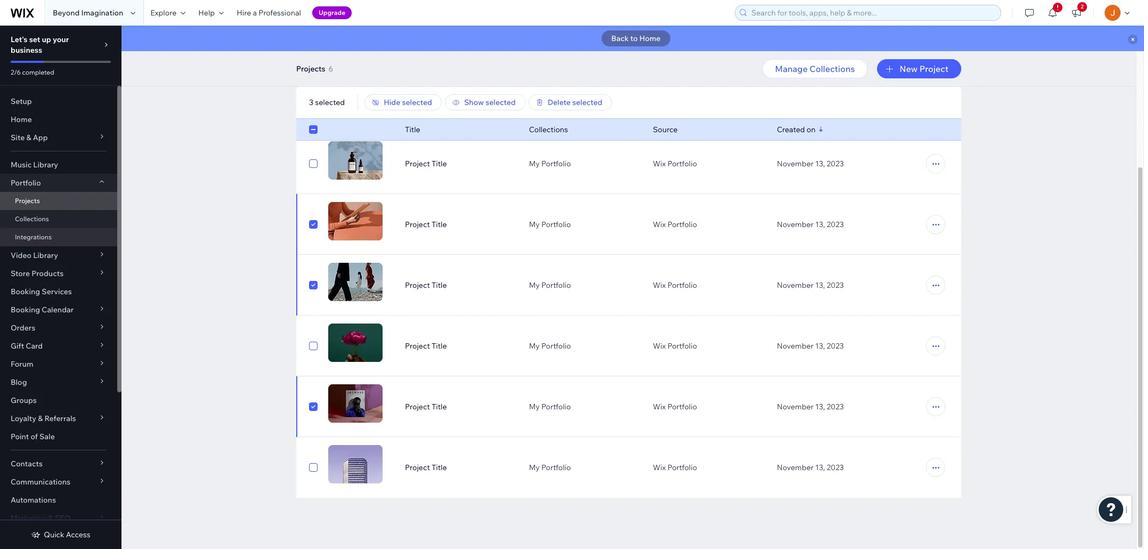 Task type: describe. For each thing, give the bounding box(es) containing it.
6 my from the top
[[529, 463, 540, 472]]

show selected button
[[445, 94, 526, 110]]

point of sale link
[[0, 428, 117, 446]]

wix portfolio for 2nd project title image from the bottom
[[653, 402, 697, 412]]

products
[[32, 269, 64, 278]]

automations
[[11, 495, 56, 505]]

explore
[[151, 8, 177, 18]]

orders
[[11, 323, 35, 333]]

portfolio inside dropdown button
[[11, 178, 41, 188]]

new project
[[900, 63, 949, 74]]

completed
[[22, 68, 54, 76]]

loyalty & referrals button
[[0, 409, 117, 428]]

4 13, from the top
[[816, 341, 825, 351]]

services
[[42, 287, 72, 296]]

let's set up your business
[[11, 35, 69, 55]]

2023 for 2nd project title image from the top of the page
[[827, 220, 844, 229]]

collections link
[[0, 210, 117, 228]]

5 project title from the top
[[405, 402, 447, 412]]

& for marketing
[[48, 513, 53, 523]]

home inside home link
[[11, 115, 32, 124]]

gift card
[[11, 341, 43, 351]]

quick access
[[44, 530, 90, 540]]

music
[[11, 160, 32, 170]]

2023 for 6th project title image from the bottom of the page
[[827, 159, 844, 168]]

selected for show selected
[[486, 98, 516, 107]]

my portfolio for 2nd project title image from the top of the page
[[529, 220, 571, 229]]

setup link
[[0, 92, 117, 110]]

Search for tools, apps, help & more... field
[[749, 5, 998, 20]]

my portfolio for 6th project title image from the top
[[529, 463, 571, 472]]

my portfolio for fourth project title image
[[529, 341, 571, 351]]

orders button
[[0, 319, 117, 337]]

selected for 3 selected
[[315, 98, 345, 107]]

let's
[[11, 35, 27, 44]]

6 wix from the top
[[653, 463, 666, 472]]

my portfolio for fourth project title image from the bottom of the page
[[529, 280, 571, 290]]

3 project title image from the top
[[328, 263, 383, 301]]

video
[[11, 251, 31, 260]]

contacts button
[[0, 455, 117, 473]]

4 project title from the top
[[405, 341, 447, 351]]

source
[[653, 125, 678, 134]]

automations link
[[0, 491, 117, 509]]

your
[[53, 35, 69, 44]]

hire
[[237, 8, 251, 18]]

hire a professional
[[237, 8, 301, 18]]

communications button
[[0, 473, 117, 491]]

3 november from the top
[[777, 280, 814, 290]]

store products button
[[0, 264, 117, 283]]

delete selected button
[[529, 94, 612, 110]]

2023 for fourth project title image from the bottom of the page
[[827, 280, 844, 290]]

1 project title from the top
[[405, 159, 447, 168]]

integrations link
[[0, 228, 117, 246]]

november 13, 2023 for 2nd project title image from the top of the page
[[777, 220, 844, 229]]

1 project title image from the top
[[328, 141, 383, 180]]

referrals
[[45, 414, 76, 423]]

on
[[807, 125, 816, 134]]

3
[[309, 98, 314, 107]]

wix portfolio for 2nd project title image from the top of the page
[[653, 220, 697, 229]]

portfolio button
[[0, 174, 117, 192]]

november 13, 2023 for 6th project title image from the bottom of the page
[[777, 159, 844, 168]]

help
[[198, 8, 215, 18]]

sidebar element
[[0, 26, 122, 549]]

loyalty
[[11, 414, 36, 423]]

show selected
[[464, 98, 516, 107]]

4 wix from the top
[[653, 341, 666, 351]]

booking for booking calendar
[[11, 305, 40, 315]]

delete
[[548, 98, 571, 107]]

set
[[29, 35, 40, 44]]

created on
[[777, 125, 816, 134]]

up
[[42, 35, 51, 44]]

quick
[[44, 530, 64, 540]]

home link
[[0, 110, 117, 128]]

music library link
[[0, 156, 117, 174]]

booking services
[[11, 287, 72, 296]]

& for loyalty
[[38, 414, 43, 423]]

of
[[31, 432, 38, 441]]

wix portfolio for 6th project title image from the bottom of the page
[[653, 159, 697, 168]]

quick access button
[[31, 530, 90, 540]]

1 horizontal spatial collections
[[529, 125, 568, 134]]

booking calendar button
[[0, 301, 117, 319]]

project inside button
[[920, 63, 949, 74]]

library for video library
[[33, 251, 58, 260]]

3 selected
[[309, 98, 345, 107]]

library for music library
[[33, 160, 58, 170]]

blog
[[11, 377, 27, 387]]

manage collections button
[[763, 59, 868, 78]]

music library
[[11, 160, 58, 170]]

groups link
[[0, 391, 117, 409]]

hire a professional link
[[230, 0, 308, 26]]

store
[[11, 269, 30, 278]]

6 13, from the top
[[816, 463, 825, 472]]

my portfolio for 6th project title image from the bottom of the page
[[529, 159, 571, 168]]

a
[[253, 8, 257, 18]]

marketing & seo button
[[0, 509, 117, 527]]

gift card button
[[0, 337, 117, 355]]

5 project title image from the top
[[328, 384, 383, 423]]

wix portfolio for fourth project title image from the bottom of the page
[[653, 280, 697, 290]]

blog button
[[0, 373, 117, 391]]

hide selected
[[384, 98, 432, 107]]

my portfolio for 2nd project title image from the bottom
[[529, 402, 571, 412]]

4 my from the top
[[529, 341, 540, 351]]



Task type: vqa. For each thing, say whether or not it's contained in the screenshot.
the middle cards
no



Task type: locate. For each thing, give the bounding box(es) containing it.
5 13, from the top
[[816, 402, 825, 412]]

1 selected from the left
[[315, 98, 345, 107]]

2 november from the top
[[777, 220, 814, 229]]

loyalty & referrals
[[11, 414, 76, 423]]

5 my from the top
[[529, 402, 540, 412]]

selected for hide selected
[[402, 98, 432, 107]]

2 selected from the left
[[402, 98, 432, 107]]

created
[[777, 125, 805, 134]]

2023 for 6th project title image from the top
[[827, 463, 844, 472]]

video library button
[[0, 246, 117, 264]]

0 vertical spatial projects
[[296, 64, 326, 74]]

3 my portfolio from the top
[[529, 280, 571, 290]]

0 horizontal spatial &
[[26, 133, 31, 142]]

3 selected from the left
[[486, 98, 516, 107]]

4 2023 from the top
[[827, 341, 844, 351]]

2 wix portfolio from the top
[[653, 220, 697, 229]]

list
[[296, 0, 962, 66]]

forum
[[11, 359, 33, 369]]

2 vertical spatial collections
[[15, 215, 49, 223]]

marketing
[[11, 513, 46, 523]]

collections inside collections link
[[15, 215, 49, 223]]

november 13, 2023 for 2nd project title image from the bottom
[[777, 402, 844, 412]]

delete selected
[[548, 98, 603, 107]]

library up products
[[33, 251, 58, 260]]

2 project title from the top
[[405, 220, 447, 229]]

1 my portfolio from the top
[[529, 159, 571, 168]]

wix portfolio for fourth project title image
[[653, 341, 697, 351]]

site
[[11, 133, 25, 142]]

site & app
[[11, 133, 48, 142]]

upgrade
[[319, 9, 346, 17]]

2 project title image from the top
[[328, 202, 383, 240]]

project
[[920, 63, 949, 74], [405, 159, 430, 168], [405, 220, 430, 229], [405, 280, 430, 290], [405, 341, 430, 351], [405, 402, 430, 412], [405, 463, 430, 472]]

store products
[[11, 269, 64, 278]]

home right the to
[[640, 34, 661, 43]]

& inside popup button
[[48, 513, 53, 523]]

5 wix from the top
[[653, 402, 666, 412]]

booking for booking services
[[11, 287, 40, 296]]

2 my from the top
[[529, 220, 540, 229]]

&
[[26, 133, 31, 142], [38, 414, 43, 423], [48, 513, 53, 523]]

booking services link
[[0, 283, 117, 301]]

wix portfolio
[[653, 159, 697, 168], [653, 220, 697, 229], [653, 280, 697, 290], [653, 341, 697, 351], [653, 402, 697, 412], [653, 463, 697, 472]]

setup
[[11, 97, 32, 106]]

3 november 13, 2023 from the top
[[777, 280, 844, 290]]

0 vertical spatial library
[[33, 160, 58, 170]]

selected right hide
[[402, 98, 432, 107]]

created on button
[[777, 125, 816, 134]]

new
[[900, 63, 918, 74]]

gift
[[11, 341, 24, 351]]

november 13, 2023 for 6th project title image from the top
[[777, 463, 844, 472]]

manage
[[776, 63, 808, 74]]

2 library from the top
[[33, 251, 58, 260]]

4 november from the top
[[777, 341, 814, 351]]

upgrade button
[[312, 6, 352, 19]]

november 13, 2023
[[777, 159, 844, 168], [777, 220, 844, 229], [777, 280, 844, 290], [777, 341, 844, 351], [777, 402, 844, 412], [777, 463, 844, 472]]

6 my portfolio from the top
[[529, 463, 571, 472]]

wix portfolio for 6th project title image from the top
[[653, 463, 697, 472]]

november 13, 2023 for fourth project title image
[[777, 341, 844, 351]]

library inside popup button
[[33, 251, 58, 260]]

november
[[777, 159, 814, 168], [777, 220, 814, 229], [777, 280, 814, 290], [777, 341, 814, 351], [777, 402, 814, 412], [777, 463, 814, 472]]

5 november 13, 2023 from the top
[[777, 402, 844, 412]]

2 november 13, 2023 from the top
[[777, 220, 844, 229]]

project title image
[[328, 141, 383, 180], [328, 202, 383, 240], [328, 263, 383, 301], [328, 324, 383, 362], [328, 384, 383, 423], [328, 445, 383, 484]]

2 booking from the top
[[11, 305, 40, 315]]

1 vertical spatial projects
[[15, 197, 40, 205]]

show
[[464, 98, 484, 107]]

contacts
[[11, 459, 43, 469]]

back to home button
[[602, 30, 671, 46]]

booking calendar
[[11, 305, 74, 315]]

card
[[26, 341, 43, 351]]

4 project title image from the top
[[328, 324, 383, 362]]

6 project title image from the top
[[328, 445, 383, 484]]

portfolio
[[542, 159, 571, 168], [668, 159, 697, 168], [11, 178, 41, 188], [542, 220, 571, 229], [668, 220, 697, 229], [542, 280, 571, 290], [668, 280, 697, 290], [542, 341, 571, 351], [668, 341, 697, 351], [542, 402, 571, 412], [668, 402, 697, 412], [542, 463, 571, 472], [668, 463, 697, 472]]

1 vertical spatial booking
[[11, 305, 40, 315]]

communications
[[11, 477, 70, 487]]

professional
[[259, 8, 301, 18]]

projects inside sidebar element
[[15, 197, 40, 205]]

selected inside button
[[486, 98, 516, 107]]

2/6
[[11, 68, 21, 76]]

0 horizontal spatial projects
[[15, 197, 40, 205]]

1 november from the top
[[777, 159, 814, 168]]

3 wix from the top
[[653, 280, 666, 290]]

1 booking from the top
[[11, 287, 40, 296]]

3 wix portfolio from the top
[[653, 280, 697, 290]]

home
[[640, 34, 661, 43], [11, 115, 32, 124]]

1 horizontal spatial home
[[640, 34, 661, 43]]

projects
[[296, 64, 326, 74], [15, 197, 40, 205]]

booking inside popup button
[[11, 305, 40, 315]]

collections up integrations
[[15, 215, 49, 223]]

integrations
[[15, 233, 52, 241]]

1 horizontal spatial projects
[[296, 64, 326, 74]]

1 vertical spatial home
[[11, 115, 32, 124]]

1 my from the top
[[529, 159, 540, 168]]

projects 6
[[296, 64, 333, 74]]

collections right manage
[[810, 63, 855, 74]]

5 my portfolio from the top
[[529, 402, 571, 412]]

6 wix portfolio from the top
[[653, 463, 697, 472]]

manage collections
[[776, 63, 855, 74]]

2 13, from the top
[[816, 220, 825, 229]]

5 wix portfolio from the top
[[653, 402, 697, 412]]

1 november 13, 2023 from the top
[[777, 159, 844, 168]]

2023 for fourth project title image
[[827, 341, 844, 351]]

selected right the delete
[[573, 98, 603, 107]]

to
[[631, 34, 638, 43]]

back
[[612, 34, 629, 43]]

2 horizontal spatial &
[[48, 513, 53, 523]]

4 selected from the left
[[573, 98, 603, 107]]

2023 for 2nd project title image from the bottom
[[827, 402, 844, 412]]

5 november from the top
[[777, 402, 814, 412]]

4 november 13, 2023 from the top
[[777, 341, 844, 351]]

calendar
[[42, 305, 74, 315]]

collections down the delete
[[529, 125, 568, 134]]

imagination
[[81, 8, 123, 18]]

booking
[[11, 287, 40, 296], [11, 305, 40, 315]]

2/6 completed
[[11, 68, 54, 76]]

selected
[[315, 98, 345, 107], [402, 98, 432, 107], [486, 98, 516, 107], [573, 98, 603, 107]]

point
[[11, 432, 29, 441]]

6 november from the top
[[777, 463, 814, 472]]

2 button
[[1065, 0, 1089, 26]]

3 2023 from the top
[[827, 280, 844, 290]]

0 vertical spatial booking
[[11, 287, 40, 296]]

5 2023 from the top
[[827, 402, 844, 412]]

1 library from the top
[[33, 160, 58, 170]]

business
[[11, 45, 42, 55]]

& for site
[[26, 133, 31, 142]]

access
[[66, 530, 90, 540]]

1 vertical spatial library
[[33, 251, 58, 260]]

projects down portfolio dropdown button at the left of the page
[[15, 197, 40, 205]]

3 my from the top
[[529, 280, 540, 290]]

booking down the store
[[11, 287, 40, 296]]

point of sale
[[11, 432, 55, 441]]

library
[[33, 160, 58, 170], [33, 251, 58, 260]]

video library
[[11, 251, 58, 260]]

help button
[[192, 0, 230, 26]]

None checkbox
[[309, 157, 318, 170], [309, 218, 318, 231], [309, 340, 318, 352], [309, 400, 318, 413], [309, 157, 318, 170], [309, 218, 318, 231], [309, 340, 318, 352], [309, 400, 318, 413]]

1 wix from the top
[[653, 159, 666, 168]]

0 horizontal spatial home
[[11, 115, 32, 124]]

3 project title from the top
[[405, 280, 447, 290]]

0 vertical spatial collections
[[810, 63, 855, 74]]

title
[[405, 125, 420, 134], [432, 159, 447, 168], [432, 220, 447, 229], [432, 280, 447, 290], [432, 341, 447, 351], [432, 402, 447, 412], [432, 463, 447, 472]]

3 13, from the top
[[816, 280, 825, 290]]

seo
[[55, 513, 70, 523]]

2 wix from the top
[[653, 220, 666, 229]]

library up portfolio dropdown button at the left of the page
[[33, 160, 58, 170]]

1 horizontal spatial &
[[38, 414, 43, 423]]

hide
[[384, 98, 401, 107]]

1 vertical spatial collections
[[529, 125, 568, 134]]

& right "site"
[[26, 133, 31, 142]]

projects for projects 6
[[296, 64, 326, 74]]

sale
[[39, 432, 55, 441]]

2 horizontal spatial collections
[[810, 63, 855, 74]]

& left seo
[[48, 513, 53, 523]]

1 wix portfolio from the top
[[653, 159, 697, 168]]

0 vertical spatial &
[[26, 133, 31, 142]]

1 2023 from the top
[[827, 159, 844, 168]]

0 horizontal spatial collections
[[15, 215, 49, 223]]

projects left 6
[[296, 64, 326, 74]]

6 2023 from the top
[[827, 463, 844, 472]]

collections inside manage collections button
[[810, 63, 855, 74]]

forum button
[[0, 355, 117, 373]]

6 november 13, 2023 from the top
[[777, 463, 844, 472]]

back to home alert
[[122, 26, 1145, 51]]

groups
[[11, 396, 37, 405]]

booking up orders at the left bottom of the page
[[11, 305, 40, 315]]

project title
[[405, 159, 447, 168], [405, 220, 447, 229], [405, 280, 447, 290], [405, 341, 447, 351], [405, 402, 447, 412], [405, 463, 447, 472]]

selected for delete selected
[[573, 98, 603, 107]]

4 my portfolio from the top
[[529, 341, 571, 351]]

back to home
[[612, 34, 661, 43]]

6 project title from the top
[[405, 463, 447, 472]]

selected right 3
[[315, 98, 345, 107]]

2
[[1081, 3, 1084, 10]]

1 13, from the top
[[816, 159, 825, 168]]

2 2023 from the top
[[827, 220, 844, 229]]

november 13, 2023 for fourth project title image from the bottom of the page
[[777, 280, 844, 290]]

my portfolio
[[529, 159, 571, 168], [529, 220, 571, 229], [529, 280, 571, 290], [529, 341, 571, 351], [529, 402, 571, 412], [529, 463, 571, 472]]

home inside back to home button
[[640, 34, 661, 43]]

4 wix portfolio from the top
[[653, 341, 697, 351]]

2 my portfolio from the top
[[529, 220, 571, 229]]

1 vertical spatial &
[[38, 414, 43, 423]]

None checkbox
[[309, 123, 318, 136], [309, 279, 318, 292], [309, 461, 318, 474], [309, 123, 318, 136], [309, 279, 318, 292], [309, 461, 318, 474]]

& right loyalty
[[38, 414, 43, 423]]

projects for projects
[[15, 197, 40, 205]]

new project button
[[878, 59, 962, 78]]

home down the "setup"
[[11, 115, 32, 124]]

selected right show
[[486, 98, 516, 107]]

13,
[[816, 159, 825, 168], [816, 220, 825, 229], [816, 280, 825, 290], [816, 341, 825, 351], [816, 402, 825, 412], [816, 463, 825, 472]]

0 vertical spatial home
[[640, 34, 661, 43]]

projects link
[[0, 192, 117, 210]]

6
[[329, 64, 333, 74]]

2 vertical spatial &
[[48, 513, 53, 523]]



